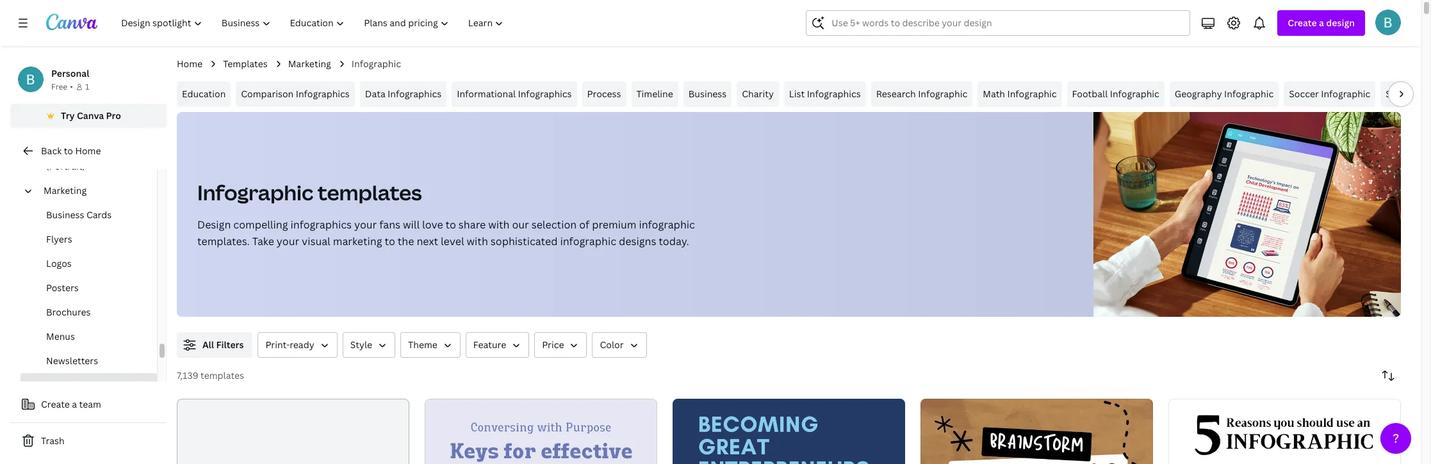Task type: locate. For each thing, give the bounding box(es) containing it.
1 horizontal spatial marketing link
[[288, 57, 331, 71]]

to up the level
[[446, 218, 456, 232]]

design compelling infographics your fans will love to share with our selection of premium infographic templates. take your visual marketing to the next level with sophisticated infographic designs today.
[[197, 218, 695, 249]]

to up the (portrait)
[[64, 145, 73, 157]]

try canva pro button
[[10, 104, 167, 128]]

0 horizontal spatial templates
[[201, 370, 244, 382]]

1 vertical spatial to
[[446, 218, 456, 232]]

feed ad videos (portrait) link
[[21, 140, 157, 179]]

take
[[252, 235, 274, 249]]

soccer infographic
[[1289, 88, 1371, 100]]

0 vertical spatial marketing link
[[288, 57, 331, 71]]

create inside dropdown button
[[1288, 17, 1317, 29]]

0 horizontal spatial marketing link
[[38, 179, 149, 203]]

math infographic
[[983, 88, 1057, 100]]

blue simple effective communication infographic image
[[425, 399, 657, 465]]

infographics right data
[[388, 88, 442, 100]]

infographic right football
[[1110, 88, 1160, 100]]

business inside business link
[[689, 88, 727, 100]]

1 horizontal spatial marketing
[[288, 58, 331, 70]]

geography infographic
[[1175, 88, 1274, 100]]

1 horizontal spatial create
[[1288, 17, 1317, 29]]

infographic inside math infographic link
[[1008, 88, 1057, 100]]

1 horizontal spatial business
[[689, 88, 727, 100]]

infographics up the create a team at bottom
[[46, 379, 100, 392]]

geography infographic link
[[1170, 81, 1279, 107]]

marketing for the leftmost marketing link
[[44, 185, 87, 197]]

create
[[1288, 17, 1317, 29], [41, 399, 70, 411]]

infographic right soccer
[[1321, 88, 1371, 100]]

comparison infographics
[[241, 88, 350, 100]]

1 horizontal spatial your
[[354, 218, 377, 232]]

1 horizontal spatial a
[[1319, 17, 1324, 29]]

marketing down the (portrait)
[[44, 185, 87, 197]]

cards
[[86, 209, 112, 221]]

0 vertical spatial a
[[1319, 17, 1324, 29]]

0 vertical spatial create
[[1288, 17, 1317, 29]]

1 horizontal spatial templates
[[318, 179, 422, 206]]

infographic templates
[[197, 179, 422, 206]]

data infographics link
[[360, 81, 447, 107]]

soccer infographic link
[[1284, 81, 1376, 107]]

ad
[[69, 146, 81, 158]]

today.
[[659, 235, 689, 249]]

0 vertical spatial infographic
[[639, 218, 695, 232]]

1 vertical spatial your
[[277, 235, 299, 249]]

0 vertical spatial templates
[[318, 179, 422, 206]]

infographics right the informational
[[518, 88, 572, 100]]

math
[[983, 88, 1005, 100]]

0 vertical spatial to
[[64, 145, 73, 157]]

0 vertical spatial business
[[689, 88, 727, 100]]

your
[[354, 218, 377, 232], [277, 235, 299, 249]]

infographic right math
[[1008, 88, 1057, 100]]

templates.
[[197, 235, 250, 249]]

infographic inside geography infographic link
[[1225, 88, 1274, 100]]

0 vertical spatial your
[[354, 218, 377, 232]]

1 vertical spatial create
[[41, 399, 70, 411]]

a inside create a design dropdown button
[[1319, 17, 1324, 29]]

0 horizontal spatial a
[[72, 399, 77, 411]]

0 horizontal spatial home
[[75, 145, 101, 157]]

1 vertical spatial infographic
[[560, 235, 616, 249]]

design
[[197, 218, 231, 232]]

marketing for the rightmost marketing link
[[288, 58, 331, 70]]

infographic
[[639, 218, 695, 232], [560, 235, 616, 249]]

1 vertical spatial with
[[467, 235, 488, 249]]

marketing link up the cards on the left of the page
[[38, 179, 149, 203]]

infographic right "research" on the right top
[[918, 88, 968, 100]]

newsletters
[[46, 355, 98, 367]]

color button
[[592, 333, 647, 358]]

templates link
[[223, 57, 268, 71]]

print-ready button
[[258, 333, 337, 358]]

will
[[403, 218, 420, 232]]

infographic for math infographic
[[1008, 88, 1057, 100]]

None search field
[[806, 10, 1191, 36]]

all filters button
[[177, 333, 253, 358]]

business
[[689, 88, 727, 100], [46, 209, 84, 221]]

templates
[[318, 179, 422, 206], [201, 370, 244, 382]]

infographics left data
[[296, 88, 350, 100]]

football
[[1072, 88, 1108, 100]]

with left our on the left of page
[[488, 218, 510, 232]]

free
[[51, 81, 67, 92]]

top level navigation element
[[113, 10, 515, 36]]

Search search field
[[832, 11, 1182, 35]]

infographic inside football infographic link
[[1110, 88, 1160, 100]]

1 vertical spatial business
[[46, 209, 84, 221]]

create a design button
[[1278, 10, 1365, 36]]

home inside "link"
[[75, 145, 101, 157]]

with
[[488, 218, 510, 232], [467, 235, 488, 249]]

infographic inside soccer infographic link
[[1321, 88, 1371, 100]]

research
[[876, 88, 916, 100]]

infographic for football infographic
[[1110, 88, 1160, 100]]

selection
[[532, 218, 577, 232]]

marketing link up comparison infographics
[[288, 57, 331, 71]]

blue entrepreneur personalities business infographic image
[[673, 399, 905, 465]]

price button
[[535, 333, 587, 358]]

business inside business cards link
[[46, 209, 84, 221]]

posters
[[46, 282, 79, 294]]

1 vertical spatial marketing
[[44, 185, 87, 197]]

comparison
[[241, 88, 294, 100]]

a
[[1319, 17, 1324, 29], [72, 399, 77, 411]]

football infographic link
[[1067, 81, 1165, 107]]

process link
[[582, 81, 626, 107]]

infographic inside research infographic link
[[918, 88, 968, 100]]

print-
[[266, 339, 290, 351]]

fans
[[379, 218, 401, 232]]

0 horizontal spatial marketing
[[44, 185, 87, 197]]

to
[[64, 145, 73, 157], [446, 218, 456, 232], [385, 235, 395, 249]]

templates for infographic templates
[[318, 179, 422, 206]]

data infographics
[[365, 88, 442, 100]]

infographics right list
[[807, 88, 861, 100]]

1 vertical spatial a
[[72, 399, 77, 411]]

visual
[[302, 235, 330, 249]]

business for business
[[689, 88, 727, 100]]

0 vertical spatial marketing
[[288, 58, 331, 70]]

science
[[1386, 88, 1420, 100]]

business link
[[684, 81, 732, 107]]

create left design
[[1288, 17, 1317, 29]]

math infographic link
[[978, 81, 1062, 107]]

newsletters link
[[21, 349, 157, 374]]

science link
[[1381, 81, 1425, 107]]

business up flyers
[[46, 209, 84, 221]]

marketing link
[[288, 57, 331, 71], [38, 179, 149, 203]]

infographic right "geography"
[[1225, 88, 1274, 100]]

create inside button
[[41, 399, 70, 411]]

to left the
[[385, 235, 395, 249]]

sophisticated
[[491, 235, 558, 249]]

0 horizontal spatial create
[[41, 399, 70, 411]]

home
[[177, 58, 203, 70], [75, 145, 101, 157]]

(portrait)
[[46, 160, 85, 172]]

a left design
[[1319, 17, 1324, 29]]

infographics for comparison infographics
[[296, 88, 350, 100]]

feed
[[46, 146, 67, 158]]

infographics for list infographics
[[807, 88, 861, 100]]

designs
[[619, 235, 656, 249]]

personal
[[51, 67, 89, 79]]

0 horizontal spatial to
[[64, 145, 73, 157]]

1 vertical spatial marketing link
[[38, 179, 149, 203]]

1 vertical spatial templates
[[201, 370, 244, 382]]

1 vertical spatial home
[[75, 145, 101, 157]]

our
[[512, 218, 529, 232]]

infographic down "of"
[[560, 235, 616, 249]]

with down share
[[467, 235, 488, 249]]

business left charity
[[689, 88, 727, 100]]

templates down all filters
[[201, 370, 244, 382]]

a inside create a team button
[[72, 399, 77, 411]]

infographic up today.
[[639, 218, 695, 232]]

a left team
[[72, 399, 77, 411]]

templates up fans
[[318, 179, 422, 206]]

1 horizontal spatial with
[[488, 218, 510, 232]]

brad klo image
[[1376, 10, 1401, 35]]

next
[[417, 235, 438, 249]]

1 horizontal spatial to
[[385, 235, 395, 249]]

marketing up comparison infographics
[[288, 58, 331, 70]]

research infographic link
[[871, 81, 973, 107]]

education
[[182, 88, 226, 100]]

soccer
[[1289, 88, 1319, 100]]

infographic up data
[[352, 58, 401, 70]]

0 horizontal spatial business
[[46, 209, 84, 221]]

create left team
[[41, 399, 70, 411]]

your up marketing
[[354, 218, 377, 232]]

your right take
[[277, 235, 299, 249]]

1 horizontal spatial home
[[177, 58, 203, 70]]

comparison infographics link
[[236, 81, 355, 107]]



Task type: vqa. For each thing, say whether or not it's contained in the screenshot.
right a
yes



Task type: describe. For each thing, give the bounding box(es) containing it.
business for business cards
[[46, 209, 84, 221]]

brown and white doodle brainstorm infographic image
[[921, 399, 1153, 465]]

2 vertical spatial to
[[385, 235, 395, 249]]

back to home link
[[10, 138, 167, 164]]

price
[[542, 339, 564, 351]]

templates
[[223, 58, 268, 70]]

geography
[[1175, 88, 1222, 100]]

try
[[61, 110, 75, 122]]

menus link
[[21, 325, 157, 349]]

business cards link
[[21, 203, 157, 227]]

timeline link
[[632, 81, 678, 107]]

•
[[70, 81, 73, 92]]

business cards
[[46, 209, 112, 221]]

videos
[[83, 146, 112, 158]]

2 horizontal spatial to
[[446, 218, 456, 232]]

logos
[[46, 258, 72, 270]]

research infographic
[[876, 88, 968, 100]]

theme
[[408, 339, 438, 351]]

7,139
[[177, 370, 198, 382]]

data
[[365, 88, 386, 100]]

create for create a team
[[41, 399, 70, 411]]

marketing
[[333, 235, 382, 249]]

0 horizontal spatial your
[[277, 235, 299, 249]]

education link
[[177, 81, 231, 107]]

flyers link
[[21, 227, 157, 252]]

a for team
[[72, 399, 77, 411]]

share
[[459, 218, 486, 232]]

back to home
[[41, 145, 101, 157]]

informational infographics
[[457, 88, 572, 100]]

list infographics
[[789, 88, 861, 100]]

filters
[[216, 339, 244, 351]]

informational
[[457, 88, 516, 100]]

all filters
[[202, 339, 244, 351]]

a for design
[[1319, 17, 1324, 29]]

orange green blue colorful 5 reasons to use informational infographic image
[[1169, 399, 1401, 465]]

flyers
[[46, 233, 72, 245]]

0 horizontal spatial infographic
[[560, 235, 616, 249]]

football infographic
[[1072, 88, 1160, 100]]

style
[[350, 339, 372, 351]]

7,139 templates
[[177, 370, 244, 382]]

trash
[[41, 435, 64, 447]]

infographics for informational infographics
[[518, 88, 572, 100]]

0 vertical spatial with
[[488, 218, 510, 232]]

style button
[[343, 333, 395, 358]]

compelling
[[233, 218, 288, 232]]

infographic up compelling
[[197, 179, 314, 206]]

feed ad videos (portrait)
[[46, 146, 112, 172]]

logos link
[[21, 252, 157, 276]]

templates for 7,139 templates
[[201, 370, 244, 382]]

1 horizontal spatial infographic
[[639, 218, 695, 232]]

menus
[[46, 331, 75, 343]]

create a team button
[[10, 392, 167, 418]]

create a design
[[1288, 17, 1355, 29]]

brochures link
[[21, 301, 157, 325]]

list
[[789, 88, 805, 100]]

back
[[41, 145, 62, 157]]

1
[[85, 81, 89, 92]]

to inside "link"
[[64, 145, 73, 157]]

try canva pro
[[61, 110, 121, 122]]

create a team
[[41, 399, 101, 411]]

all
[[202, 339, 214, 351]]

level
[[441, 235, 464, 249]]

Sort by button
[[1376, 363, 1401, 389]]

charity link
[[737, 81, 779, 107]]

premium
[[592, 218, 637, 232]]

infographic for geography infographic
[[1225, 88, 1274, 100]]

love
[[422, 218, 443, 232]]

infographics
[[291, 218, 352, 232]]

color
[[600, 339, 624, 351]]

team
[[79, 399, 101, 411]]

feature
[[473, 339, 506, 351]]

create for create a design
[[1288, 17, 1317, 29]]

infographics for data infographics
[[388, 88, 442, 100]]

home link
[[177, 57, 203, 71]]

design
[[1327, 17, 1355, 29]]

timeline
[[637, 88, 673, 100]]

brochures
[[46, 306, 91, 318]]

of
[[579, 218, 590, 232]]

print-ready
[[266, 339, 314, 351]]

pro
[[106, 110, 121, 122]]

free •
[[51, 81, 73, 92]]

0 horizontal spatial with
[[467, 235, 488, 249]]

infographic for soccer infographic
[[1321, 88, 1371, 100]]

process
[[587, 88, 621, 100]]

0 vertical spatial home
[[177, 58, 203, 70]]

informational infographics link
[[452, 81, 577, 107]]

infographic for research infographic
[[918, 88, 968, 100]]

ready
[[290, 339, 314, 351]]



